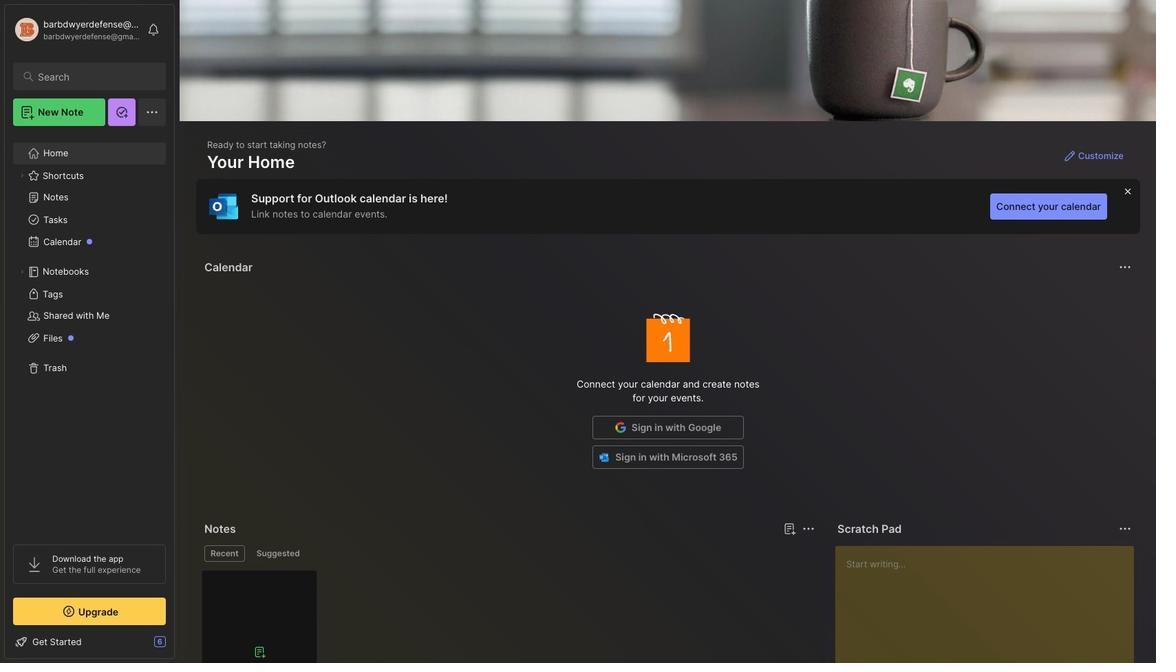 Task type: describe. For each thing, give the bounding box(es) containing it.
tree inside main element
[[5, 134, 174, 532]]

click to collapse image
[[174, 638, 184, 654]]

Start writing… text field
[[847, 546, 1134, 663]]

expand notebooks image
[[18, 268, 26, 276]]

Help and Learning task checklist field
[[5, 631, 174, 653]]

1 vertical spatial more actions image
[[801, 521, 817, 537]]

0 vertical spatial more actions image
[[1117, 259, 1134, 275]]

2 tab from the left
[[250, 545, 306, 562]]

main element
[[0, 0, 179, 663]]



Task type: locate. For each thing, give the bounding box(es) containing it.
Account field
[[13, 16, 140, 43]]

None search field
[[38, 68, 154, 85]]

1 horizontal spatial tab
[[250, 545, 306, 562]]

tab
[[204, 545, 245, 562], [250, 545, 306, 562]]

1 tab from the left
[[204, 545, 245, 562]]

0 horizontal spatial more actions image
[[801, 521, 817, 537]]

1 horizontal spatial more actions image
[[1117, 259, 1134, 275]]

none search field inside main element
[[38, 68, 154, 85]]

More actions field
[[1116, 258, 1135, 277], [799, 519, 819, 538], [1116, 519, 1135, 538]]

0 horizontal spatial tab
[[204, 545, 245, 562]]

tree
[[5, 134, 174, 532]]

tab list
[[204, 545, 813, 562]]

more actions image
[[1117, 259, 1134, 275], [801, 521, 817, 537]]

Search text field
[[38, 70, 154, 83]]

more actions image
[[1117, 521, 1134, 537]]



Task type: vqa. For each thing, say whether or not it's contained in the screenshot.
the Shortcuts button
no



